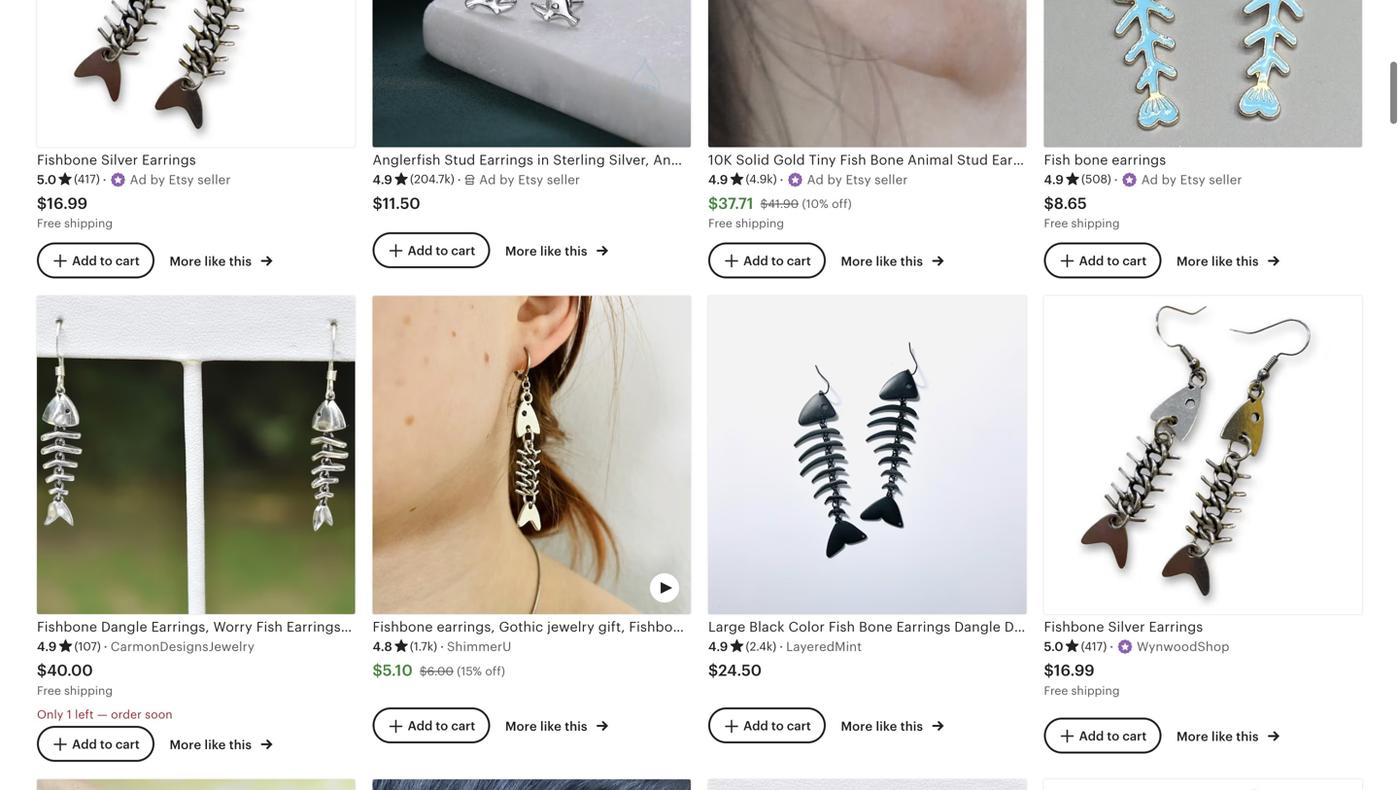 Task type: locate. For each thing, give the bounding box(es) containing it.
to for 10k solid gold tiny fish bone animal stud earrings real gold - tge084 'image'
[[772, 254, 784, 268]]

41.90
[[768, 197, 799, 211]]

37.71
[[718, 195, 754, 212]]

1 vertical spatial silver
[[1108, 619, 1145, 635]]

off) right (15%
[[485, 665, 505, 678]]

0 vertical spatial fishbone silver earrings image
[[37, 0, 355, 147]]

1 vertical spatial (417)
[[1081, 640, 1107, 653]]

to for fish bone earrings image
[[1107, 254, 1120, 268]]

fishbone silver earrings
[[37, 152, 196, 167], [1044, 619, 1203, 635]]

to for 'fishbone dangle earrings, worry fish earrings, skeleton fish earrings, bone earrings, beach jewelry, moveable fish earrings, silver fish' image to the top
[[100, 737, 112, 752]]

0 horizontal spatial $ 16.99 free shipping
[[37, 195, 113, 230]]

add to cart
[[408, 243, 475, 258], [72, 254, 140, 268], [744, 254, 811, 268], [1079, 254, 1147, 268], [408, 719, 475, 733], [744, 719, 811, 733], [1079, 729, 1147, 744], [72, 737, 140, 752]]

6.00
[[427, 665, 454, 678]]

0 horizontal spatial off)
[[485, 665, 505, 678]]

1 horizontal spatial $ 16.99 free shipping
[[1044, 662, 1120, 697]]

$
[[37, 195, 47, 212], [373, 195, 383, 212], [708, 195, 718, 212], [1044, 195, 1054, 212], [761, 197, 768, 211], [37, 662, 47, 680], [373, 662, 383, 680], [708, 662, 718, 680], [1044, 662, 1054, 680], [420, 665, 427, 678]]

0 vertical spatial fishbone dangle earrings, worry fish earrings, skeleton fish earrings, bone earrings, beach jewelry, moveable fish earrings, silver fish image
[[37, 296, 355, 614]]

off) inside '$ 37.71 $ 41.90 (10% off) free shipping'
[[832, 197, 852, 211]]

order
[[111, 708, 142, 721]]

bone
[[870, 152, 904, 167]]

to for fishbone silver earrings image to the left
[[100, 254, 112, 268]]

cart
[[451, 243, 475, 258], [116, 254, 140, 268], [787, 254, 811, 268], [1123, 254, 1147, 268], [451, 719, 475, 733], [787, 719, 811, 733], [1123, 729, 1147, 744], [116, 737, 140, 752]]

fishbone silver earrings image
[[37, 0, 355, 147], [1044, 296, 1362, 614]]

4.9 for 11.50
[[373, 172, 393, 187]]

4.9 up $ 11.50
[[373, 172, 393, 187]]

$ 8.65 free shipping
[[1044, 195, 1120, 230]]

0 horizontal spatial fishbone
[[37, 152, 97, 167]]

to
[[436, 243, 448, 258], [100, 254, 112, 268], [772, 254, 784, 268], [1107, 254, 1120, 268], [436, 719, 448, 733], [772, 719, 784, 733], [1107, 729, 1120, 744], [100, 737, 112, 752]]

0 vertical spatial fishbone
[[37, 152, 97, 167]]

0 vertical spatial (417)
[[74, 173, 100, 186]]

·
[[103, 172, 107, 187], [457, 172, 461, 187], [780, 172, 784, 187], [1114, 172, 1118, 187], [104, 639, 108, 654], [440, 639, 444, 654], [780, 639, 783, 654], [1110, 639, 1114, 654]]

0 horizontal spatial 5.0
[[37, 172, 57, 187]]

off)
[[832, 197, 852, 211], [485, 665, 505, 678]]

0 horizontal spatial 16.99
[[47, 195, 88, 212]]

1 vertical spatial 16.99
[[1054, 662, 1095, 680]]

4.9 up $ 24.50
[[708, 639, 728, 654]]

1 gold from the left
[[774, 152, 805, 167]]

4.9 for 40.00
[[37, 639, 57, 654]]

bone
[[1075, 152, 1108, 167]]

16.99
[[47, 195, 88, 212], [1054, 662, 1095, 680]]

fish right "tiny"
[[840, 152, 867, 167]]

(508)
[[1082, 173, 1112, 186]]

0 horizontal spatial fish
[[840, 152, 867, 167]]

silver
[[101, 152, 138, 167], [1108, 619, 1145, 635]]

quick for anglerfish stud earrings in sterling silver, anglerfish earrings, fish earrings, silver fish stud, cute and quirky animal earrings image at the top of page
[[508, 112, 544, 127]]

quick shop
[[172, 112, 241, 127], [508, 112, 576, 127], [844, 112, 912, 127], [1179, 112, 1248, 127], [172, 579, 241, 594], [508, 579, 576, 594], [844, 579, 912, 594], [1179, 579, 1248, 594]]

add to cart for anglerfish stud earrings in sterling silver, anglerfish earrings, fish earrings, silver fish stud, cute and quirky animal earrings image at the top of page
[[408, 243, 475, 258]]

(417) for the bottom fishbone silver earrings image
[[1081, 640, 1107, 653]]

pair  of  sterling  silver  925  fish  skeleton  dangly  earrings  in  gift  box image
[[37, 780, 355, 790]]

gold
[[774, 152, 805, 167], [1082, 152, 1114, 167]]

4.9 down real on the top of the page
[[1044, 172, 1064, 187]]

shipping for fishbone silver earrings image to the left
[[64, 217, 113, 230]]

shipping
[[64, 217, 113, 230], [736, 217, 784, 230], [1071, 217, 1120, 230], [64, 684, 113, 697], [1071, 684, 1120, 697]]

$ inside $ 40.00 free shipping
[[37, 662, 47, 680]]

add to cart for fishbone silver earrings image to the left
[[72, 254, 140, 268]]

0 vertical spatial silver
[[101, 152, 138, 167]]

like
[[540, 244, 562, 259], [205, 254, 226, 269], [876, 254, 897, 269], [1212, 254, 1233, 269], [540, 719, 562, 734], [876, 719, 897, 734], [1212, 729, 1233, 744], [205, 738, 226, 752]]

fish
[[840, 152, 867, 167], [1044, 152, 1071, 167]]

shipping inside $ 8.65 free shipping
[[1071, 217, 1120, 230]]

11.50
[[383, 195, 421, 212]]

0 vertical spatial 5.0
[[37, 172, 57, 187]]

$ 37.71 $ 41.90 (10% off) free shipping
[[708, 195, 852, 230]]

quick for the bottom fishbone silver earrings image
[[1179, 579, 1215, 594]]

0 horizontal spatial fishbone silver earrings image
[[37, 0, 355, 147]]

quick
[[172, 112, 208, 127], [508, 112, 544, 127], [844, 112, 879, 127], [1179, 112, 1215, 127], [172, 579, 208, 594], [508, 579, 544, 594], [844, 579, 879, 594], [1179, 579, 1215, 594]]

0 horizontal spatial fishbone dangle earrings, worry fish earrings, skeleton fish earrings, bone earrings, beach jewelry, moveable fish earrings, silver fish image
[[37, 296, 355, 614]]

0 vertical spatial fishbone silver earrings
[[37, 152, 196, 167]]

more
[[505, 244, 537, 259], [170, 254, 201, 269], [841, 254, 873, 269], [1177, 254, 1209, 269], [505, 719, 537, 734], [841, 719, 873, 734], [1177, 729, 1209, 744], [170, 738, 201, 752]]

quick shop button for fish bone earrings image
[[1144, 101, 1262, 137]]

more like this link
[[505, 240, 608, 260], [170, 250, 272, 270], [841, 250, 944, 270], [1177, 250, 1280, 270], [505, 715, 608, 736], [841, 715, 944, 736], [1177, 726, 1280, 746], [170, 734, 272, 754]]

free inside $ 40.00 free shipping
[[37, 684, 61, 697]]

0 horizontal spatial gold
[[774, 152, 805, 167]]

$ 16.99 free shipping
[[37, 195, 113, 230], [1044, 662, 1120, 697]]

1 vertical spatial off)
[[485, 665, 505, 678]]

quick for 10k solid gold tiny fish bone animal stud earrings real gold - tge084 'image'
[[844, 112, 879, 127]]

earrings
[[1112, 152, 1166, 167]]

more for large black color fish bone earrings dangle drop fish skeleton beach sand sun summer jewelry a1563 image
[[841, 719, 873, 734]]

· for large black color fish bone earrings dangle drop fish skeleton beach sand sun summer jewelry a1563 image
[[780, 639, 783, 654]]

$ 16.99 free shipping for fishbone silver earrings image to the left
[[37, 195, 113, 230]]

1 vertical spatial fishbone silver earrings
[[1044, 619, 1203, 635]]

quick for large black color fish bone earrings dangle drop fish skeleton beach sand sun summer jewelry a1563 image
[[844, 579, 879, 594]]

0 horizontal spatial fishbone silver earrings
[[37, 152, 196, 167]]

add
[[408, 243, 433, 258], [72, 254, 97, 268], [744, 254, 768, 268], [1079, 254, 1104, 268], [408, 719, 433, 733], [744, 719, 768, 733], [1079, 729, 1104, 744], [72, 737, 97, 752]]

fishbone dangle earrings, worry fish earrings, skeleton fish earrings, bone earrings, beach jewelry, moveable fish earrings, silver fish image
[[37, 296, 355, 614], [708, 780, 1027, 790]]

earrings
[[142, 152, 196, 167], [992, 152, 1046, 167], [1149, 619, 1203, 635]]

quick for fish bone earrings image
[[1179, 112, 1215, 127]]

quick shop button for the bottom fishbone silver earrings image
[[1144, 568, 1262, 604]]

soon
[[145, 708, 173, 721]]

4.9 for 24.50
[[708, 639, 728, 654]]

$ inside $ 8.65 free shipping
[[1044, 195, 1054, 212]]

(107)
[[74, 640, 101, 653]]

cart for large black color fish bone earrings dangle drop fish skeleton beach sand sun summer jewelry a1563 image
[[787, 719, 811, 733]]

more for the bottom fishbone silver earrings image
[[1177, 729, 1209, 744]]

10k solid gold tiny fish bone animal stud earrings real gold - tge084
[[708, 152, 1179, 167]]

this
[[565, 244, 588, 259], [229, 254, 252, 269], [901, 254, 923, 269], [1236, 254, 1259, 269], [565, 719, 588, 734], [901, 719, 923, 734], [1236, 729, 1259, 744], [229, 738, 252, 752]]

fishbone for fishbone silver earrings image to the left
[[37, 152, 97, 167]]

4.9 up the 40.00
[[37, 639, 57, 654]]

more for fishbone silver earrings image to the left
[[170, 254, 201, 269]]

1 horizontal spatial fishbone dangle earrings, worry fish earrings, skeleton fish earrings, bone earrings, beach jewelry, moveable fish earrings, silver fish image
[[708, 780, 1027, 790]]

4.9
[[373, 172, 393, 187], [708, 172, 728, 187], [1044, 172, 1064, 187], [37, 639, 57, 654], [708, 639, 728, 654]]

more like this
[[505, 244, 591, 259], [170, 254, 255, 269], [841, 254, 927, 269], [1177, 254, 1262, 269], [505, 719, 591, 734], [841, 719, 927, 734], [1177, 729, 1262, 744], [170, 738, 255, 752]]

free
[[37, 217, 61, 230], [708, 217, 733, 230], [1044, 217, 1068, 230], [37, 684, 61, 697], [1044, 684, 1068, 697]]

to for large black color fish bone earrings dangle drop fish skeleton beach sand sun summer jewelry a1563 image
[[772, 719, 784, 733]]

8.65
[[1054, 195, 1087, 212]]

more for 10k solid gold tiny fish bone animal stud earrings real gold - tge084 'image'
[[841, 254, 873, 269]]

shipping inside $ 40.00 free shipping
[[64, 684, 113, 697]]

large black color fish bone earrings dangle drop fish skeleton beach sand sun summer jewelry a1563 image
[[708, 296, 1027, 614]]

animal
[[908, 152, 954, 167]]

1 vertical spatial 5.0
[[1044, 639, 1064, 654]]

shop
[[211, 112, 241, 127], [547, 112, 576, 127], [882, 112, 912, 127], [1218, 112, 1248, 127], [211, 579, 241, 594], [547, 579, 576, 594], [882, 579, 912, 594], [1218, 579, 1248, 594]]

(15%
[[457, 665, 482, 678]]

quick shop button
[[137, 101, 255, 137], [473, 101, 591, 137], [808, 101, 927, 137], [1144, 101, 1262, 137], [137, 568, 255, 604], [473, 568, 591, 604], [808, 568, 927, 604], [1144, 568, 1262, 604]]

2 fish from the left
[[1044, 152, 1071, 167]]

fishbone silver earrings for fishbone silver earrings image to the left
[[37, 152, 196, 167]]

quick shop button for large black color fish bone earrings dangle drop fish skeleton beach sand sun summer jewelry a1563 image
[[808, 568, 927, 604]]

tge084
[[1126, 152, 1179, 167]]

to for the bottom fishbone silver earrings image
[[1107, 729, 1120, 744]]

0 horizontal spatial earrings
[[142, 152, 196, 167]]

1 vertical spatial $ 16.99 free shipping
[[1044, 662, 1120, 697]]

0 vertical spatial off)
[[832, 197, 852, 211]]

1 vertical spatial fishbone
[[1044, 619, 1105, 635]]

· for 10k solid gold tiny fish bone animal stud earrings real gold - tge084 'image'
[[780, 172, 784, 187]]

1 horizontal spatial earrings
[[992, 152, 1046, 167]]

gold left "tiny"
[[774, 152, 805, 167]]

fishbone
[[37, 152, 97, 167], [1044, 619, 1105, 635]]

0 horizontal spatial (417)
[[74, 173, 100, 186]]

5.0
[[37, 172, 57, 187], [1044, 639, 1064, 654]]

fish left bone
[[1044, 152, 1071, 167]]

1 horizontal spatial off)
[[832, 197, 852, 211]]

4.8
[[373, 639, 392, 654]]

1 horizontal spatial 16.99
[[1054, 662, 1095, 680]]

(417) for fishbone silver earrings image to the left
[[74, 173, 100, 186]]

0 vertical spatial 16.99
[[47, 195, 88, 212]]

cart for fishbone silver earrings image to the left
[[116, 254, 140, 268]]

quick shop button for 10k solid gold tiny fish bone animal stud earrings real gold - tge084 'image'
[[808, 101, 927, 137]]

0 vertical spatial $ 16.99 free shipping
[[37, 195, 113, 230]]

· for fish bone earrings image
[[1114, 172, 1118, 187]]

1 horizontal spatial fishbone silver earrings image
[[1044, 296, 1362, 614]]

cart for 10k solid gold tiny fish bone animal stud earrings real gold - tge084 'image'
[[787, 254, 811, 268]]

off) inside $ 5.10 $ 6.00 (15% off)
[[485, 665, 505, 678]]

0 horizontal spatial silver
[[101, 152, 138, 167]]

gold up (508) on the top of the page
[[1082, 152, 1114, 167]]

-
[[1118, 152, 1122, 167]]

1 horizontal spatial fish
[[1044, 152, 1071, 167]]

—
[[97, 708, 108, 721]]

1 horizontal spatial fishbone silver earrings
[[1044, 619, 1203, 635]]

off) for 37.71
[[832, 197, 852, 211]]

$ 11.50
[[373, 195, 421, 212]]

off) right (10% at the top right of page
[[832, 197, 852, 211]]

1 horizontal spatial gold
[[1082, 152, 1114, 167]]

(417)
[[74, 173, 100, 186], [1081, 640, 1107, 653]]

5.10
[[383, 662, 413, 680]]

quick shop button for 'fishbone dangle earrings, worry fish earrings, skeleton fish earrings, bone earrings, beach jewelry, moveable fish earrings, silver fish' image to the top
[[137, 568, 255, 604]]

1 fish from the left
[[840, 152, 867, 167]]

only 1 left — order soon
[[37, 708, 173, 721]]

1 horizontal spatial fishbone
[[1044, 619, 1105, 635]]

1 horizontal spatial (417)
[[1081, 640, 1107, 653]]

free inside '$ 37.71 $ 41.90 (10% off) free shipping'
[[708, 217, 733, 230]]

$ inside $ 5.10 $ 6.00 (15% off)
[[420, 665, 427, 678]]

quick shop button for fishbone silver earrings image to the left
[[137, 101, 255, 137]]

(10%
[[802, 197, 829, 211]]

add to cart button
[[373, 232, 490, 268], [37, 242, 154, 279], [708, 242, 826, 279], [1044, 242, 1162, 279], [373, 708, 490, 744], [708, 708, 826, 744], [1044, 718, 1162, 754], [37, 726, 154, 762]]



Task type: vqa. For each thing, say whether or not it's contained in the screenshot.


Task type: describe. For each thing, give the bounding box(es) containing it.
large gold tone fish bone earrings, handmade, gold plated kidney ear wires image
[[373, 780, 691, 790]]

add to cart for 'fishbone dangle earrings, worry fish earrings, skeleton fish earrings, bone earrings, beach jewelry, moveable fish earrings, silver fish' image to the top
[[72, 737, 140, 752]]

cart for fish bone earrings image
[[1123, 254, 1147, 268]]

10k solid gold tiny fish bone animal stud earrings real gold - tge084 image
[[708, 0, 1027, 147]]

· for fishbone silver earrings image to the left
[[103, 172, 107, 187]]

(1.7k)
[[410, 640, 437, 653]]

1
[[67, 708, 72, 721]]

only
[[37, 708, 64, 721]]

tiny
[[809, 152, 836, 167]]

10k
[[708, 152, 732, 167]]

anglerfish stud earrings in sterling silver, anglerfish earrings, fish earrings, silver fish stud, cute and quirky animal earrings image
[[373, 0, 691, 147]]

product video element
[[373, 296, 691, 614]]

2 horizontal spatial earrings
[[1149, 619, 1203, 635]]

silver abalone fish bone dangle earrings rhinestone accent woman's beach summer ocean nautical sea animal fashion jewelry unique fun image
[[1044, 780, 1362, 790]]

cart for the bottom fishbone silver earrings image
[[1123, 729, 1147, 744]]

add to cart for large black color fish bone earrings dangle drop fish skeleton beach sand sun summer jewelry a1563 image
[[744, 719, 811, 733]]

1 horizontal spatial 5.0
[[1044, 639, 1064, 654]]

1 horizontal spatial silver
[[1108, 619, 1145, 635]]

cart for 'fishbone dangle earrings, worry fish earrings, skeleton fish earrings, bone earrings, beach jewelry, moveable fish earrings, silver fish' image to the top
[[116, 737, 140, 752]]

quick shop button for anglerfish stud earrings in sterling silver, anglerfish earrings, fish earrings, silver fish stud, cute and quirky animal earrings image at the top of page
[[473, 101, 591, 137]]

· for the bottom fishbone silver earrings image
[[1110, 639, 1114, 654]]

· for anglerfish stud earrings in sterling silver, anglerfish earrings, fish earrings, silver fish stud, cute and quirky animal earrings image at the top of page
[[457, 172, 461, 187]]

24.50
[[718, 662, 762, 680]]

real
[[1050, 152, 1078, 167]]

add to cart for 10k solid gold tiny fish bone animal stud earrings real gold - tge084 'image'
[[744, 254, 811, 268]]

shipping for fish bone earrings image
[[1071, 217, 1120, 230]]

quick for fishbone silver earrings image to the left
[[172, 112, 208, 127]]

stud
[[957, 152, 988, 167]]

16.99 for the bottom fishbone silver earrings image
[[1054, 662, 1095, 680]]

1 vertical spatial fishbone silver earrings image
[[1044, 296, 1362, 614]]

cart for anglerfish stud earrings in sterling silver, anglerfish earrings, fish earrings, silver fish stud, cute and quirky animal earrings image at the top of page
[[451, 243, 475, 258]]

solid
[[736, 152, 770, 167]]

fishbone for the bottom fishbone silver earrings image
[[1044, 619, 1105, 635]]

· for 'fishbone dangle earrings, worry fish earrings, skeleton fish earrings, bone earrings, beach jewelry, moveable fish earrings, silver fish' image to the top
[[104, 639, 108, 654]]

shipping for the bottom fishbone silver earrings image
[[1071, 684, 1120, 697]]

to for anglerfish stud earrings in sterling silver, anglerfish earrings, fish earrings, silver fish stud, cute and quirky animal earrings image at the top of page
[[436, 243, 448, 258]]

more for 'fishbone dangle earrings, worry fish earrings, skeleton fish earrings, bone earrings, beach jewelry, moveable fish earrings, silver fish' image to the top
[[170, 738, 201, 752]]

$ 5.10 $ 6.00 (15% off)
[[373, 662, 505, 680]]

more for anglerfish stud earrings in sterling silver, anglerfish earrings, fish earrings, silver fish stud, cute and quirky animal earrings image at the top of page
[[505, 244, 537, 259]]

1 vertical spatial fishbone dangle earrings, worry fish earrings, skeleton fish earrings, bone earrings, beach jewelry, moveable fish earrings, silver fish image
[[708, 780, 1027, 790]]

left
[[75, 708, 94, 721]]

add to cart for the bottom fishbone silver earrings image
[[1079, 729, 1147, 744]]

$ 40.00 free shipping
[[37, 662, 113, 697]]

fish bone earrings image
[[1044, 0, 1362, 147]]

shipping inside '$ 37.71 $ 41.90 (10% off) free shipping'
[[736, 217, 784, 230]]

fishbone  earrings, gothic jewelry gift, fishbone necklace, goth earrings for gift, skeleton earrings, goth christmas gift for girlfriend image
[[373, 296, 691, 614]]

2 gold from the left
[[1082, 152, 1114, 167]]

4.9 for 8.65
[[1044, 172, 1064, 187]]

free inside $ 8.65 free shipping
[[1044, 217, 1068, 230]]

(2.4k)
[[746, 640, 777, 653]]

fish bone earrings
[[1044, 152, 1166, 167]]

more for fish bone earrings image
[[1177, 254, 1209, 269]]

$ 16.99 free shipping for the bottom fishbone silver earrings image
[[1044, 662, 1120, 697]]

quick for 'fishbone dangle earrings, worry fish earrings, skeleton fish earrings, bone earrings, beach jewelry, moveable fish earrings, silver fish' image to the top
[[172, 579, 208, 594]]

off) for 5.10
[[485, 665, 505, 678]]

fishbone silver earrings for the bottom fishbone silver earrings image
[[1044, 619, 1203, 635]]

add to cart for fish bone earrings image
[[1079, 254, 1147, 268]]

(204.7k)
[[410, 173, 455, 186]]

(4.9k)
[[746, 173, 777, 186]]

40.00
[[47, 662, 93, 680]]

16.99 for fishbone silver earrings image to the left
[[47, 195, 88, 212]]

$ 24.50
[[708, 662, 762, 680]]

4.9 down 10k
[[708, 172, 728, 187]]



